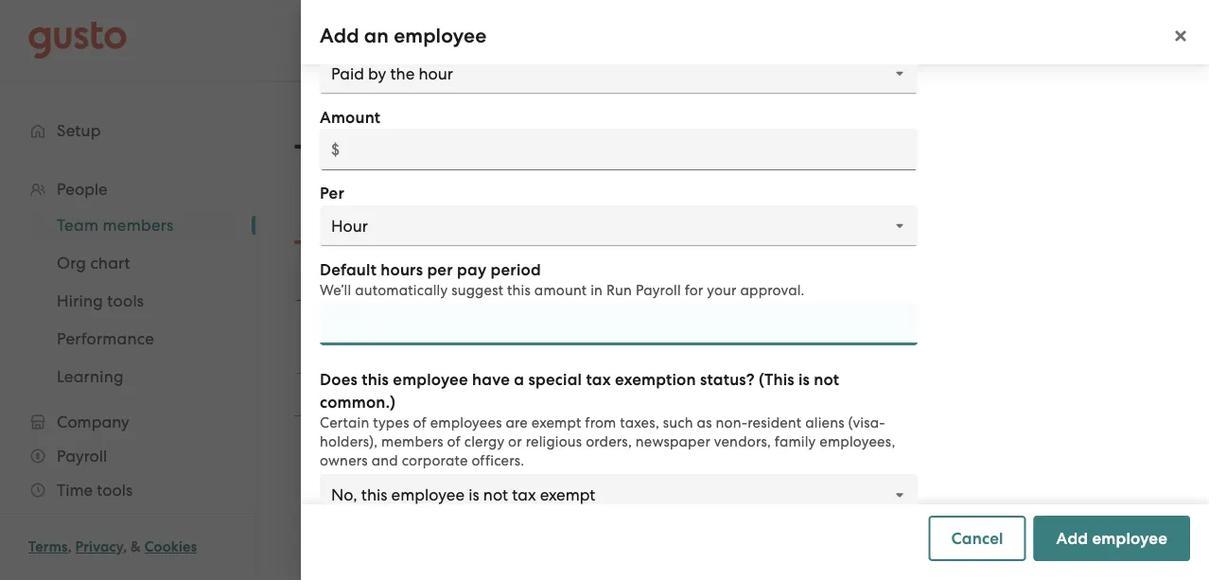 Task type: describe. For each thing, give the bounding box(es) containing it.
employee for this
[[393, 370, 468, 389]]

new notifications image
[[667, 327, 686, 346]]

default hours per pay period we'll automatically suggest this amount in run payroll for your approval.
[[320, 260, 805, 299]]

select all button
[[400, 322, 480, 352]]

non-
[[716, 415, 748, 431]]

add employee button
[[1034, 516, 1191, 561]]

Select all rows on this page checkbox
[[304, 374, 345, 416]]

all for select all
[[454, 328, 471, 345]]

have
[[472, 370, 510, 389]]

status?
[[700, 370, 755, 389]]

add employee
[[1057, 529, 1168, 548]]

for
[[685, 282, 704, 299]]

hours
[[381, 260, 423, 279]]

terms link
[[28, 539, 68, 556]]

in
[[591, 282, 603, 299]]

amount
[[535, 282, 587, 299]]

team members
[[294, 138, 524, 176]]

cancel button
[[929, 516, 1027, 561]]

cookies
[[145, 539, 197, 556]]

clear all button
[[480, 322, 555, 352]]

select
[[410, 328, 451, 345]]

this inside does this employee have a special tax exemption status? (this is not common.) certain types of employees are exempt from taxes, such as non-resident aliens (visa- holders), members of clergy or religious orders, newspaper vendors, family employees, owners and corporate officers.
[[362, 370, 389, 389]]

a
[[514, 370, 525, 389]]

1 , from the left
[[68, 539, 72, 556]]

add for add an employee
[[320, 24, 359, 48]]

select all
[[410, 328, 471, 345]]

common.)
[[320, 392, 396, 412]]

account menu element
[[892, 0, 1181, 80]]

types
[[373, 415, 410, 431]]

newspaper
[[636, 433, 711, 450]]

exemption
[[615, 370, 696, 389]]

we'll
[[320, 282, 351, 299]]

active
[[309, 209, 351, 226]]

such
[[663, 415, 694, 431]]

team members tab list
[[294, 191, 1172, 244]]

(this
[[759, 370, 795, 389]]

as
[[697, 415, 712, 431]]

add an employee
[[320, 24, 487, 48]]

tax
[[586, 370, 611, 389]]

employees
[[430, 415, 502, 431]]

Default hours per pay period field
[[320, 304, 918, 345]]

0 vertical spatial members
[[384, 138, 524, 176]]

department
[[520, 385, 612, 404]]

certain
[[320, 415, 370, 431]]

0 selected status
[[309, 327, 385, 345]]

period
[[491, 260, 541, 279]]

employees,
[[820, 433, 896, 450]]

selected
[[323, 327, 385, 345]]

&
[[131, 539, 141, 556]]

amount
[[320, 107, 381, 127]]

clergy
[[464, 433, 505, 450]]

members inside does this employee have a special tax exemption status? (this is not common.) certain types of employees are exempt from taxes, such as non-resident aliens (visa- holders), members of clergy or religious orders, newspaper vendors, family employees, owners and corporate officers.
[[381, 433, 444, 450]]

approval.
[[741, 282, 805, 299]]

per
[[427, 260, 453, 279]]

does
[[320, 370, 358, 389]]



Task type: vqa. For each thing, say whether or not it's contained in the screenshot.
Built to the top
no



Task type: locate. For each thing, give the bounding box(es) containing it.
2 vertical spatial employee
[[1093, 529, 1168, 548]]

add for add employee
[[1057, 529, 1089, 548]]

is
[[799, 370, 810, 389]]

, left &
[[123, 539, 127, 556]]

,
[[68, 539, 72, 556], [123, 539, 127, 556]]

officers.
[[472, 452, 525, 469]]

an
[[364, 24, 389, 48]]

1 vertical spatial members
[[381, 433, 444, 450]]

this down period
[[507, 282, 531, 299]]

all right select
[[454, 328, 471, 345]]

orders,
[[586, 433, 632, 450]]

does this employee have a special tax exemption status? (this is not common.) certain types of employees are exempt from taxes, such as non-resident aliens (visa- holders), members of clergy or religious orders, newspaper vendors, family employees, owners and corporate officers.
[[320, 370, 896, 469]]

this inside default hours per pay period we'll automatically suggest this amount in run payroll for your approval.
[[507, 282, 531, 299]]

active button
[[294, 195, 366, 240]]

clear
[[490, 328, 526, 345]]

0 horizontal spatial of
[[413, 415, 427, 431]]

default
[[320, 260, 377, 279]]

privacy
[[75, 539, 123, 556]]

terms , privacy , & cookies
[[28, 539, 197, 556]]

new notifications image
[[667, 327, 686, 346]]

all for clear all
[[529, 328, 546, 345]]

terms
[[28, 539, 68, 556]]

run
[[607, 282, 632, 299]]

all
[[454, 328, 471, 345], [529, 328, 546, 345]]

cookies button
[[145, 536, 197, 558]]

1 horizontal spatial add
[[1057, 529, 1089, 548]]

0 horizontal spatial this
[[362, 370, 389, 389]]

clear all
[[490, 328, 546, 345]]

0 vertical spatial add
[[320, 24, 359, 48]]

per
[[320, 184, 345, 203]]

0 selected
[[309, 327, 385, 345]]

cancel
[[952, 529, 1004, 548]]

1 horizontal spatial all
[[529, 328, 546, 345]]

of down employees
[[447, 433, 461, 450]]

employee for an
[[394, 24, 487, 48]]

of
[[413, 415, 427, 431], [447, 433, 461, 450]]

1 vertical spatial this
[[362, 370, 389, 389]]

of right types
[[413, 415, 427, 431]]

all inside button
[[454, 328, 471, 345]]

2 all from the left
[[529, 328, 546, 345]]

special
[[529, 370, 582, 389]]

all inside button
[[529, 328, 546, 345]]

add inside add employee button
[[1057, 529, 1089, 548]]

owners
[[320, 452, 368, 469]]

privacy link
[[75, 539, 123, 556]]

this
[[507, 282, 531, 299], [362, 370, 389, 389]]

holders),
[[320, 433, 378, 450]]

0 horizontal spatial add
[[320, 24, 359, 48]]

your
[[707, 282, 737, 299]]

this up common.)
[[362, 370, 389, 389]]

1 horizontal spatial this
[[507, 282, 531, 299]]

name
[[367, 385, 413, 404]]

employee inside button
[[1093, 529, 1168, 548]]

corporate
[[402, 452, 468, 469]]

family
[[775, 433, 816, 450]]

1 vertical spatial employee
[[393, 370, 468, 389]]

Search people... field
[[294, 259, 749, 301]]

0 vertical spatial employee
[[394, 24, 487, 48]]

vendors,
[[714, 433, 771, 450]]

0 vertical spatial this
[[507, 282, 531, 299]]

, left the privacy link
[[68, 539, 72, 556]]

1 vertical spatial of
[[447, 433, 461, 450]]

are
[[506, 415, 528, 431]]

dialog main content element
[[301, 0, 1210, 516]]

add a team member drawer dialog
[[301, 0, 1210, 580]]

taxes,
[[620, 415, 660, 431]]

team
[[294, 138, 377, 176]]

or
[[508, 433, 522, 450]]

employee inside does this employee have a special tax exemption status? (this is not common.) certain types of employees are exempt from taxes, such as non-resident aliens (visa- holders), members of clergy or religious orders, newspaper vendors, family employees, owners and corporate officers.
[[393, 370, 468, 389]]

(visa-
[[848, 415, 886, 431]]

2 , from the left
[[123, 539, 127, 556]]

all right clear
[[529, 328, 546, 345]]

suggest
[[452, 282, 504, 299]]

Amount field
[[320, 129, 918, 170]]

not
[[814, 370, 840, 389]]

0 horizontal spatial all
[[454, 328, 471, 345]]

0 vertical spatial of
[[413, 415, 427, 431]]

automatically
[[355, 282, 448, 299]]

1 vertical spatial add
[[1057, 529, 1089, 548]]

and
[[372, 452, 398, 469]]

religious
[[526, 433, 582, 450]]

0 horizontal spatial ,
[[68, 539, 72, 556]]

payroll
[[636, 282, 681, 299]]

from
[[585, 415, 617, 431]]

pay
[[457, 260, 487, 279]]

home image
[[28, 21, 127, 59]]

exempt
[[532, 415, 582, 431]]

1 all from the left
[[454, 328, 471, 345]]

members
[[384, 138, 524, 176], [381, 433, 444, 450]]

add
[[320, 24, 359, 48], [1057, 529, 1089, 548]]

1 horizontal spatial ,
[[123, 539, 127, 556]]

aliens
[[806, 415, 845, 431]]

1 horizontal spatial of
[[447, 433, 461, 450]]

0
[[309, 327, 319, 345]]

name button
[[356, 375, 507, 415]]

employee
[[394, 24, 487, 48], [393, 370, 468, 389], [1093, 529, 1168, 548]]

department button
[[509, 375, 736, 415]]

resident
[[748, 415, 802, 431]]



